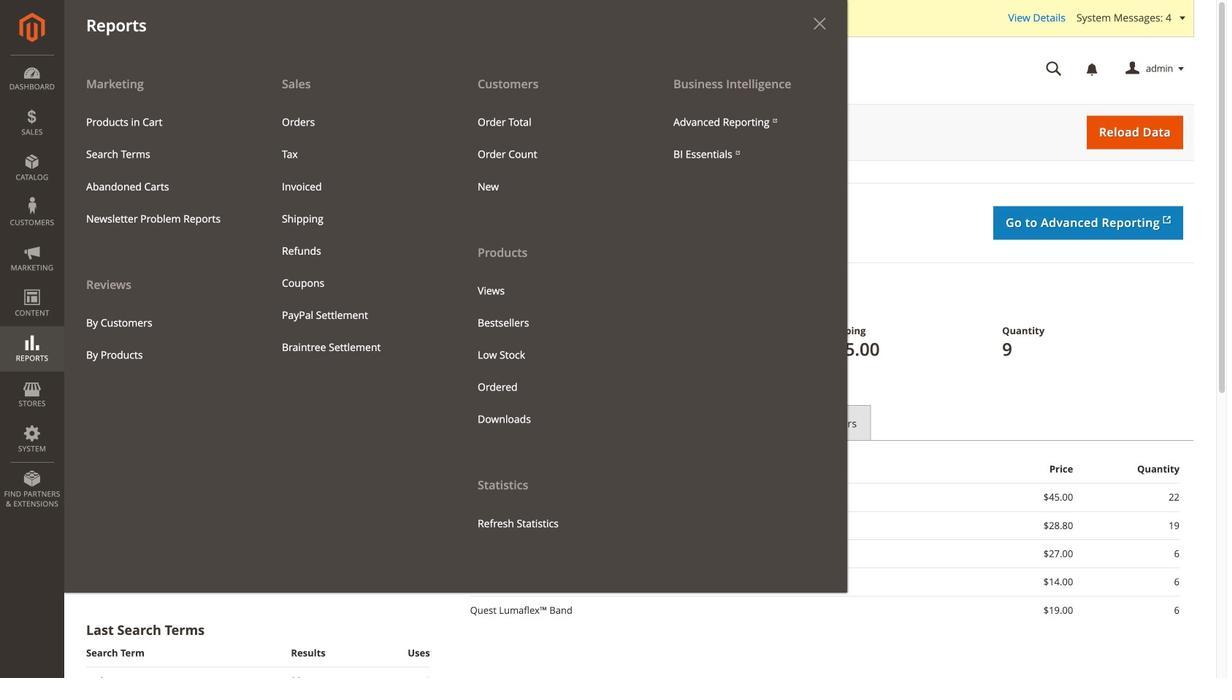 Task type: locate. For each thing, give the bounding box(es) containing it.
menu bar
[[0, 0, 848, 593]]

menu
[[64, 67, 848, 593], [64, 67, 260, 372], [456, 67, 652, 541], [75, 106, 249, 235], [271, 106, 445, 364], [467, 106, 641, 203], [663, 106, 837, 171], [467, 275, 641, 436], [75, 307, 249, 372]]



Task type: describe. For each thing, give the bounding box(es) containing it.
magento admin panel image
[[19, 12, 45, 42]]



Task type: vqa. For each thing, say whether or not it's contained in the screenshot.
text box
no



